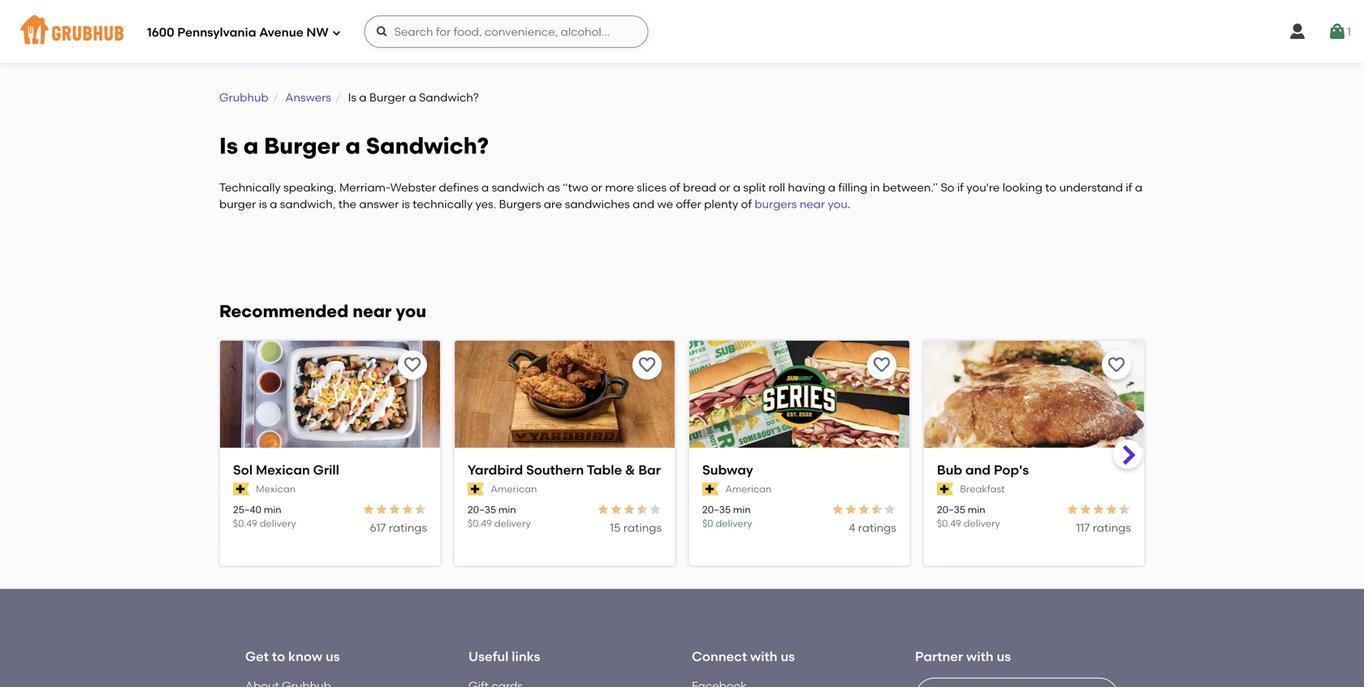 Task type: locate. For each thing, give the bounding box(es) containing it.
grubhub
[[219, 91, 269, 104]]

slices
[[637, 181, 667, 195]]

20–35 down subscription pass icon
[[937, 504, 966, 516]]

20–35 for bub and pop's
[[937, 504, 966, 516]]

4 min from the left
[[968, 504, 986, 516]]

subscription pass image for yardbird
[[468, 483, 484, 496]]

4 delivery from the left
[[964, 518, 1000, 530]]

of down split
[[741, 197, 752, 211]]

yes.
[[476, 197, 496, 211]]

min inside '25–40 min $0.49 delivery'
[[264, 504, 282, 516]]

0 horizontal spatial near
[[353, 301, 392, 322]]

us right connect
[[781, 649, 795, 665]]

1 horizontal spatial near
[[800, 197, 825, 211]]

if right understand
[[1126, 181, 1133, 195]]

0 horizontal spatial you
[[396, 301, 426, 322]]

1 20–35 from the left
[[468, 504, 496, 516]]

is up technically
[[219, 132, 238, 159]]

min inside 20–35 min $0 delivery
[[733, 504, 751, 516]]

2 save this restaurant button from the left
[[633, 351, 662, 380]]

0 vertical spatial and
[[633, 197, 655, 211]]

25–40 min $0.49 delivery
[[233, 504, 296, 530]]

avenue
[[259, 25, 304, 40]]

sandwich
[[492, 181, 545, 195]]

2 ratings from the left
[[624, 522, 662, 535]]

1 vertical spatial near
[[353, 301, 392, 322]]

with for partner
[[967, 649, 994, 665]]

1 with from the left
[[750, 649, 778, 665]]

is a burger a sandwich?
[[348, 91, 479, 104], [219, 132, 489, 159]]

webster
[[390, 181, 436, 195]]

117 ratings
[[1076, 522, 1131, 535]]

117
[[1076, 522, 1090, 535]]

bub
[[937, 462, 963, 478]]

1 horizontal spatial american
[[725, 484, 772, 495]]

subscription pass image
[[233, 483, 250, 496], [468, 483, 484, 496], [703, 483, 719, 496]]

table
[[587, 462, 622, 478]]

svg image
[[1328, 22, 1347, 41], [376, 25, 389, 38]]

2 min from the left
[[499, 504, 516, 516]]

american
[[491, 484, 537, 495], [725, 484, 772, 495]]

save this restaurant button
[[398, 351, 427, 380], [633, 351, 662, 380], [867, 351, 897, 380], [1102, 351, 1131, 380]]

to right looking
[[1045, 181, 1057, 195]]

1 horizontal spatial 20–35 min $0.49 delivery
[[937, 504, 1000, 530]]

star icon image
[[362, 503, 375, 516], [375, 503, 388, 516], [388, 503, 401, 516], [401, 503, 414, 516], [414, 503, 427, 516], [414, 503, 427, 516], [597, 503, 610, 516], [610, 503, 623, 516], [623, 503, 636, 516], [636, 503, 649, 516], [636, 503, 649, 516], [649, 503, 662, 516], [832, 503, 845, 516], [845, 503, 858, 516], [858, 503, 871, 516], [871, 503, 884, 516], [871, 503, 884, 516], [884, 503, 897, 516], [1066, 503, 1079, 516], [1079, 503, 1092, 516], [1092, 503, 1105, 516], [1105, 503, 1118, 516], [1118, 503, 1131, 516], [1118, 503, 1131, 516]]

min
[[264, 504, 282, 516], [499, 504, 516, 516], [733, 504, 751, 516], [968, 504, 986, 516]]

speaking,
[[284, 181, 337, 195]]

min for bub and pop's
[[968, 504, 986, 516]]

answers
[[285, 91, 331, 104]]

0 horizontal spatial and
[[633, 197, 655, 211]]

0 vertical spatial sandwich?
[[419, 91, 479, 104]]

yardbird southern table & bar
[[468, 462, 661, 478]]

or up sandwiches
[[591, 181, 603, 195]]

is
[[348, 91, 357, 104], [219, 132, 238, 159]]

min down breakfast
[[968, 504, 986, 516]]

1 horizontal spatial subscription pass image
[[468, 483, 484, 496]]

sandwich?
[[419, 91, 479, 104], [366, 132, 489, 159]]

0 horizontal spatial 20–35
[[468, 504, 496, 516]]

1 20–35 min $0.49 delivery from the left
[[468, 504, 531, 530]]

2 with from the left
[[967, 649, 994, 665]]

delivery for bub and pop's
[[964, 518, 1000, 530]]

if right the so
[[957, 181, 964, 195]]

2 subscription pass image from the left
[[468, 483, 484, 496]]

1 delivery from the left
[[260, 518, 296, 530]]

617
[[370, 522, 386, 535]]

1 save this restaurant image from the left
[[403, 356, 422, 375]]

save this restaurant button for pop's
[[1102, 351, 1131, 380]]

15
[[610, 522, 621, 535]]

subway
[[703, 462, 753, 478]]

$0.49
[[233, 518, 257, 530], [468, 518, 492, 530], [937, 518, 962, 530]]

delivery for subway
[[716, 518, 752, 530]]

0 horizontal spatial with
[[750, 649, 778, 665]]

4 save this restaurant image from the left
[[1107, 356, 1126, 375]]

subscription pass image for sol
[[233, 483, 250, 496]]

0 vertical spatial to
[[1045, 181, 1057, 195]]

$0.49 inside '25–40 min $0.49 delivery'
[[233, 518, 257, 530]]

1 american from the left
[[491, 484, 537, 495]]

1 horizontal spatial is
[[402, 197, 410, 211]]

subscription pass image down yardbird
[[468, 483, 484, 496]]

2 save this restaurant image from the left
[[638, 356, 657, 375]]

2 delivery from the left
[[494, 518, 531, 530]]

1 ratings from the left
[[389, 522, 427, 535]]

1 horizontal spatial svg image
[[1328, 22, 1347, 41]]

20–35 down yardbird
[[468, 504, 496, 516]]

and up breakfast
[[966, 462, 991, 478]]

3 20–35 from the left
[[937, 504, 966, 516]]

1 vertical spatial mexican
[[256, 484, 296, 495]]

merriam-
[[339, 181, 390, 195]]

american down subway
[[725, 484, 772, 495]]

us
[[326, 649, 340, 665], [781, 649, 795, 665], [997, 649, 1011, 665]]

svg image
[[1288, 22, 1308, 41], [332, 28, 342, 38]]

1 horizontal spatial to
[[1045, 181, 1057, 195]]

3 us from the left
[[997, 649, 1011, 665]]

answers link
[[285, 91, 331, 104]]

ratings right 617
[[389, 522, 427, 535]]

2 horizontal spatial subscription pass image
[[703, 483, 719, 496]]

mexican
[[256, 462, 310, 478], [256, 484, 296, 495]]

technically speaking, merriam-webster defines a sandwich as "two or more slices of bread or a split roll having a filling in between." so if you're looking to understand if a burger is a sandwich, the answer is technically yes. burgers are sandwiches and we offer plenty of
[[219, 181, 1143, 211]]

ratings for pop's
[[1093, 522, 1131, 535]]

2 us from the left
[[781, 649, 795, 665]]

subscription pass image
[[937, 483, 954, 496]]

grill
[[313, 462, 339, 478]]

to right get
[[272, 649, 285, 665]]

us right partner
[[997, 649, 1011, 665]]

near
[[800, 197, 825, 211], [353, 301, 392, 322]]

1 horizontal spatial or
[[719, 181, 731, 195]]

save this restaurant image for pop's
[[1107, 356, 1126, 375]]

is right answers
[[348, 91, 357, 104]]

partner with us
[[915, 649, 1011, 665]]

20–35 min $0 delivery
[[703, 504, 752, 530]]

is down technically
[[259, 197, 267, 211]]

delivery down yardbird
[[494, 518, 531, 530]]

0 vertical spatial you
[[828, 197, 848, 211]]

subscription pass image down "sol"
[[233, 483, 250, 496]]

3 min from the left
[[733, 504, 751, 516]]

3 save this restaurant image from the left
[[872, 356, 892, 375]]

20–35 min $0.49 delivery down breakfast
[[937, 504, 1000, 530]]

1 vertical spatial of
[[741, 197, 752, 211]]

delivery down breakfast
[[964, 518, 1000, 530]]

burger right answers link on the left
[[369, 91, 406, 104]]

ratings
[[389, 522, 427, 535], [624, 522, 662, 535], [858, 522, 897, 535], [1093, 522, 1131, 535]]

of
[[670, 181, 680, 195], [741, 197, 752, 211]]

&
[[625, 462, 635, 478]]

delivery
[[260, 518, 296, 530], [494, 518, 531, 530], [716, 518, 752, 530], [964, 518, 1000, 530]]

ratings right 117
[[1093, 522, 1131, 535]]

1 horizontal spatial you
[[828, 197, 848, 211]]

ratings right 15
[[624, 522, 662, 535]]

0 vertical spatial mexican
[[256, 462, 310, 478]]

20–35 min $0.49 delivery down yardbird
[[468, 504, 531, 530]]

$0.49 for bub
[[937, 518, 962, 530]]

0 horizontal spatial or
[[591, 181, 603, 195]]

0 vertical spatial burger
[[369, 91, 406, 104]]

20–35 min $0.49 delivery for bub
[[937, 504, 1000, 530]]

1 horizontal spatial 20–35
[[703, 504, 731, 516]]

20–35 min $0.49 delivery
[[468, 504, 531, 530], [937, 504, 1000, 530]]

$0.49 down subscription pass icon
[[937, 518, 962, 530]]

1 vertical spatial and
[[966, 462, 991, 478]]

2 if from the left
[[1126, 181, 1133, 195]]

1 horizontal spatial if
[[1126, 181, 1133, 195]]

0 horizontal spatial is
[[259, 197, 267, 211]]

recommended
[[219, 301, 349, 322]]

with right partner
[[967, 649, 994, 665]]

having
[[788, 181, 826, 195]]

0 vertical spatial of
[[670, 181, 680, 195]]

0 horizontal spatial if
[[957, 181, 964, 195]]

or
[[591, 181, 603, 195], [719, 181, 731, 195]]

subscription pass image down subway
[[703, 483, 719, 496]]

are
[[544, 197, 562, 211]]

20–35 inside 20–35 min $0 delivery
[[703, 504, 731, 516]]

you for burgers near you .
[[828, 197, 848, 211]]

2 american from the left
[[725, 484, 772, 495]]

to inside the technically speaking, merriam-webster defines a sandwich as "two or more slices of bread or a split roll having a filling in between." so if you're looking to understand if a burger is a sandwich, the answer is technically yes. burgers are sandwiches and we offer plenty of
[[1045, 181, 1057, 195]]

save this restaurant image
[[403, 356, 422, 375], [638, 356, 657, 375], [872, 356, 892, 375], [1107, 356, 1126, 375]]

mexican right "sol"
[[256, 462, 310, 478]]

1 min from the left
[[264, 504, 282, 516]]

1 is from the left
[[259, 197, 267, 211]]

1 us from the left
[[326, 649, 340, 665]]

save this restaurant image for table
[[638, 356, 657, 375]]

"two
[[563, 181, 589, 195]]

2 horizontal spatial $0.49
[[937, 518, 962, 530]]

burgers
[[755, 197, 797, 211]]

save this restaurant button for grill
[[398, 351, 427, 380]]

svg image right the nw
[[332, 28, 342, 38]]

delivery down 25–40 on the left
[[260, 518, 296, 530]]

0 horizontal spatial american
[[491, 484, 537, 495]]

1 horizontal spatial with
[[967, 649, 994, 665]]

is down webster
[[402, 197, 410, 211]]

1 vertical spatial to
[[272, 649, 285, 665]]

subway  logo image
[[690, 341, 910, 450]]

$0.49 down yardbird
[[468, 518, 492, 530]]

2 or from the left
[[719, 181, 731, 195]]

0 horizontal spatial us
[[326, 649, 340, 665]]

2 is from the left
[[402, 197, 410, 211]]

min for sol mexican grill
[[264, 504, 282, 516]]

3 $0.49 from the left
[[937, 518, 962, 530]]

0 horizontal spatial burger
[[264, 132, 340, 159]]

delivery inside 20–35 min $0 delivery
[[716, 518, 752, 530]]

svg image left 1 button
[[1288, 22, 1308, 41]]

save this restaurant button for table
[[633, 351, 662, 380]]

delivery inside '25–40 min $0.49 delivery'
[[260, 518, 296, 530]]

and
[[633, 197, 655, 211], [966, 462, 991, 478]]

yardbird
[[468, 462, 523, 478]]

delivery for sol mexican grill
[[260, 518, 296, 530]]

2 20–35 from the left
[[703, 504, 731, 516]]

with
[[750, 649, 778, 665], [967, 649, 994, 665]]

4 ratings from the left
[[1093, 522, 1131, 535]]

to
[[1045, 181, 1057, 195], [272, 649, 285, 665]]

you're
[[967, 181, 1000, 195]]

2 $0.49 from the left
[[468, 518, 492, 530]]

if
[[957, 181, 964, 195], [1126, 181, 1133, 195]]

2 horizontal spatial 20–35
[[937, 504, 966, 516]]

burger up 'speaking,'
[[264, 132, 340, 159]]

recommended near you
[[219, 301, 426, 322]]

1 $0.49 from the left
[[233, 518, 257, 530]]

1 vertical spatial is
[[219, 132, 238, 159]]

burger
[[369, 91, 406, 104], [264, 132, 340, 159]]

0 horizontal spatial subscription pass image
[[233, 483, 250, 496]]

0 horizontal spatial $0.49
[[233, 518, 257, 530]]

1 horizontal spatial $0.49
[[468, 518, 492, 530]]

ratings right 4
[[858, 522, 897, 535]]

connect with us
[[692, 649, 795, 665]]

0 horizontal spatial 20–35 min $0.49 delivery
[[468, 504, 531, 530]]

mexican down "sol mexican grill" at the bottom
[[256, 484, 296, 495]]

1 vertical spatial you
[[396, 301, 426, 322]]

Search for food, convenience, alcohol... search field
[[364, 15, 649, 48]]

2 horizontal spatial us
[[997, 649, 1011, 665]]

us right know
[[326, 649, 340, 665]]

offer
[[676, 197, 702, 211]]

1 horizontal spatial is
[[348, 91, 357, 104]]

breakfast
[[960, 484, 1005, 495]]

american down yardbird
[[491, 484, 537, 495]]

a
[[359, 91, 367, 104], [409, 91, 416, 104], [243, 132, 259, 159], [345, 132, 361, 159], [482, 181, 489, 195], [733, 181, 741, 195], [828, 181, 836, 195], [1135, 181, 1143, 195], [270, 197, 277, 211]]

subway link
[[703, 461, 897, 480]]

0 horizontal spatial of
[[670, 181, 680, 195]]

with right connect
[[750, 649, 778, 665]]

3 delivery from the left
[[716, 518, 752, 530]]

and down slices
[[633, 197, 655, 211]]

1 save this restaurant button from the left
[[398, 351, 427, 380]]

min down subway
[[733, 504, 751, 516]]

0 vertical spatial near
[[800, 197, 825, 211]]

1 horizontal spatial us
[[781, 649, 795, 665]]

or up plenty
[[719, 181, 731, 195]]

1 horizontal spatial burger
[[369, 91, 406, 104]]

us for partner with us
[[997, 649, 1011, 665]]

1 if from the left
[[957, 181, 964, 195]]

1 subscription pass image from the left
[[233, 483, 250, 496]]

20–35
[[468, 504, 496, 516], [703, 504, 731, 516], [937, 504, 966, 516]]

sol mexican grill
[[233, 462, 339, 478]]

4 save this restaurant button from the left
[[1102, 351, 1131, 380]]

20–35 up $0
[[703, 504, 731, 516]]

get to know us
[[245, 649, 340, 665]]

is
[[259, 197, 267, 211], [402, 197, 410, 211]]

delivery right $0
[[716, 518, 752, 530]]

links
[[512, 649, 540, 665]]

$0.49 down 25–40 on the left
[[233, 518, 257, 530]]

2 20–35 min $0.49 delivery from the left
[[937, 504, 1000, 530]]

min down yardbird
[[499, 504, 516, 516]]

min right 25–40 on the left
[[264, 504, 282, 516]]

of up 'we'
[[670, 181, 680, 195]]



Task type: describe. For each thing, give the bounding box(es) containing it.
25–40
[[233, 504, 261, 516]]

split
[[743, 181, 766, 195]]

20–35 for subway
[[703, 504, 731, 516]]

3 ratings from the left
[[858, 522, 897, 535]]

sol mexican grill link
[[233, 461, 427, 480]]

american for yardbird southern table & bar
[[491, 484, 537, 495]]

delivery for yardbird southern table & bar
[[494, 518, 531, 530]]

0 horizontal spatial is
[[219, 132, 238, 159]]

answer
[[359, 197, 399, 211]]

looking
[[1003, 181, 1043, 195]]

between."
[[883, 181, 938, 195]]

us for connect with us
[[781, 649, 795, 665]]

the
[[338, 197, 357, 211]]

15 ratings
[[610, 522, 662, 535]]

3 save this restaurant button from the left
[[867, 351, 897, 380]]

pop's
[[994, 462, 1029, 478]]

sandwich,
[[280, 197, 336, 211]]

you for recommended near you
[[396, 301, 426, 322]]

min for yardbird southern table & bar
[[499, 504, 516, 516]]

nw
[[306, 25, 329, 40]]

roll
[[769, 181, 785, 195]]

1 button
[[1328, 17, 1351, 46]]

useful links
[[469, 649, 540, 665]]

.
[[848, 197, 851, 211]]

1 vertical spatial burger
[[264, 132, 340, 159]]

grubhub link
[[219, 91, 269, 104]]

and inside the technically speaking, merriam-webster defines a sandwich as "two or more slices of bread or a split roll having a filling in between." so if you're looking to understand if a burger is a sandwich, the answer is technically yes. burgers are sandwiches and we offer plenty of
[[633, 197, 655, 211]]

useful
[[469, 649, 509, 665]]

southern
[[526, 462, 584, 478]]

svg image inside 1 button
[[1328, 22, 1347, 41]]

1 horizontal spatial svg image
[[1288, 22, 1308, 41]]

sol mexican grill logo image
[[220, 341, 440, 450]]

know
[[288, 649, 323, 665]]

0 horizontal spatial svg image
[[332, 28, 342, 38]]

we
[[657, 197, 673, 211]]

1600
[[147, 25, 174, 40]]

bub and pop's link
[[937, 461, 1131, 480]]

bub and pop's
[[937, 462, 1029, 478]]

partner
[[915, 649, 963, 665]]

min for subway
[[733, 504, 751, 516]]

technically
[[413, 197, 473, 211]]

as
[[547, 181, 560, 195]]

burgers near you .
[[755, 197, 851, 211]]

get
[[245, 649, 269, 665]]

4
[[849, 522, 856, 535]]

yardbird southern table & bar logo image
[[455, 341, 675, 450]]

4 ratings
[[849, 522, 897, 535]]

0 horizontal spatial svg image
[[376, 25, 389, 38]]

1 horizontal spatial of
[[741, 197, 752, 211]]

with for connect
[[750, 649, 778, 665]]

1 vertical spatial is a burger a sandwich?
[[219, 132, 489, 159]]

save this restaurant image for grill
[[403, 356, 422, 375]]

main navigation navigation
[[0, 0, 1364, 63]]

technically
[[219, 181, 281, 195]]

0 vertical spatial is
[[348, 91, 357, 104]]

american for subway
[[725, 484, 772, 495]]

near for burgers
[[800, 197, 825, 211]]

1
[[1347, 25, 1351, 38]]

sandwiches
[[565, 197, 630, 211]]

yardbird southern table & bar link
[[468, 461, 662, 480]]

so
[[941, 181, 955, 195]]

understand
[[1060, 181, 1123, 195]]

sol
[[233, 462, 253, 478]]

more
[[605, 181, 634, 195]]

plenty
[[704, 197, 739, 211]]

defines
[[439, 181, 479, 195]]

ratings for table
[[624, 522, 662, 535]]

pennsylvania
[[177, 25, 256, 40]]

near for recommended
[[353, 301, 392, 322]]

$0.49 for yardbird
[[468, 518, 492, 530]]

1 or from the left
[[591, 181, 603, 195]]

617 ratings
[[370, 522, 427, 535]]

connect
[[692, 649, 747, 665]]

burgers
[[499, 197, 541, 211]]

burger
[[219, 197, 256, 211]]

20–35 for yardbird southern table & bar
[[468, 504, 496, 516]]

filling
[[839, 181, 868, 195]]

1 vertical spatial sandwich?
[[366, 132, 489, 159]]

bar
[[639, 462, 661, 478]]

1600 pennsylvania avenue nw
[[147, 25, 329, 40]]

bub and pop's logo image
[[924, 341, 1144, 450]]

in
[[870, 181, 880, 195]]

bread
[[683, 181, 717, 195]]

3 subscription pass image from the left
[[703, 483, 719, 496]]

$0.49 for sol
[[233, 518, 257, 530]]

20–35 min $0.49 delivery for yardbird
[[468, 504, 531, 530]]

ratings for grill
[[389, 522, 427, 535]]

1 horizontal spatial and
[[966, 462, 991, 478]]

0 vertical spatial is a burger a sandwich?
[[348, 91, 479, 104]]

$0
[[703, 518, 714, 530]]

mexican inside sol mexican grill link
[[256, 462, 310, 478]]

burgers near you link
[[755, 197, 848, 211]]

0 horizontal spatial to
[[272, 649, 285, 665]]



Task type: vqa. For each thing, say whether or not it's contained in the screenshot.
Hours
no



